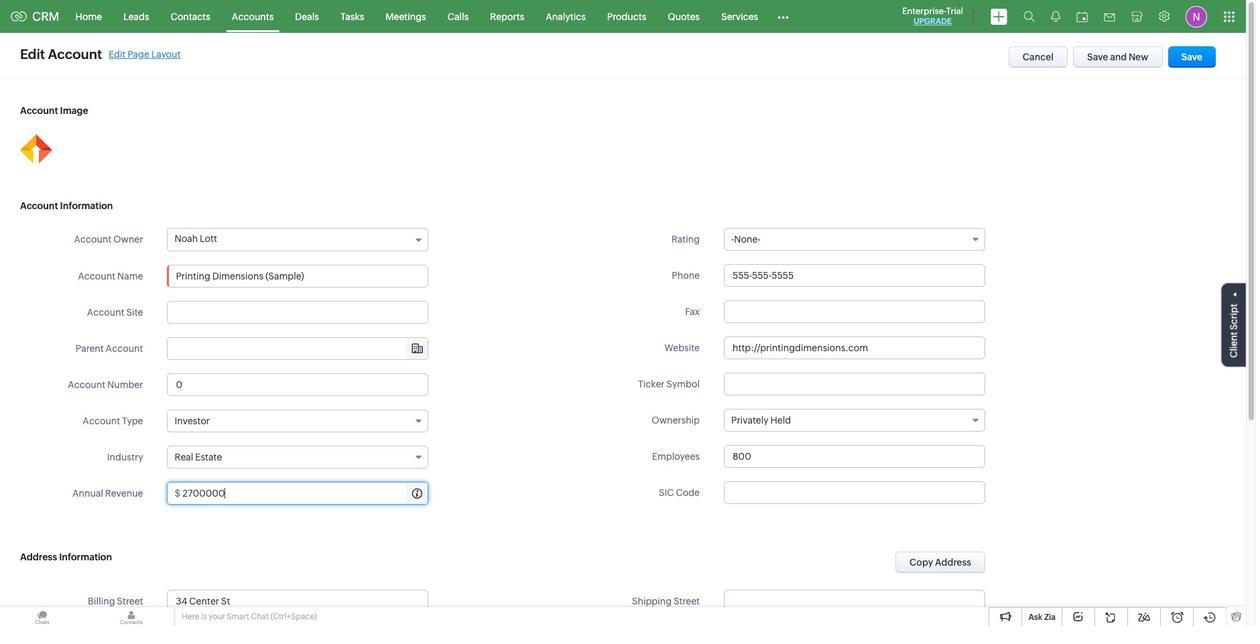 Task type: describe. For each thing, give the bounding box(es) containing it.
chat
[[251, 612, 269, 621]]

account image
[[20, 105, 88, 116]]

privately held
[[731, 415, 791, 426]]

edit inside edit account edit page layout
[[109, 49, 126, 59]]

site
[[126, 307, 143, 318]]

services
[[721, 11, 758, 22]]

contacts link
[[160, 0, 221, 33]]

1 horizontal spatial address
[[935, 557, 971, 568]]

mails image
[[1104, 13, 1115, 21]]

symbol
[[666, 379, 700, 389]]

code
[[676, 487, 700, 498]]

account name
[[78, 271, 143, 281]]

quotes
[[668, 11, 700, 22]]

tasks link
[[330, 0, 375, 33]]

noah
[[175, 233, 198, 244]]

shipping street
[[632, 596, 700, 607]]

deals link
[[284, 0, 330, 33]]

products
[[607, 11, 646, 22]]

(ctrl+space)
[[270, 612, 317, 621]]

enterprise-trial upgrade
[[902, 6, 963, 26]]

create menu image
[[991, 8, 1007, 24]]

billing
[[88, 596, 115, 607]]

leads link
[[113, 0, 160, 33]]

sic
[[659, 487, 674, 498]]

account for account site
[[87, 307, 124, 318]]

client
[[1229, 332, 1239, 358]]

none-
[[734, 234, 761, 245]]

page
[[127, 49, 149, 59]]

save and new
[[1087, 52, 1149, 62]]

name
[[117, 271, 143, 281]]

ask
[[1028, 613, 1042, 622]]

billing street
[[88, 596, 143, 607]]

fax
[[685, 306, 700, 317]]

profile element
[[1178, 0, 1215, 33]]

analytics
[[546, 11, 586, 22]]

account down home "link"
[[48, 46, 102, 62]]

address information copy address
[[20, 552, 971, 568]]

reports
[[490, 11, 524, 22]]

here
[[182, 612, 199, 621]]

account for account number
[[68, 379, 105, 390]]

0 horizontal spatial edit
[[20, 46, 45, 62]]

Real Estate field
[[167, 446, 429, 468]]

copy
[[910, 557, 933, 568]]

annual
[[72, 488, 103, 499]]

new
[[1129, 52, 1149, 62]]

privately
[[731, 415, 768, 426]]

held
[[770, 415, 791, 426]]

street for billing street
[[117, 596, 143, 607]]

website
[[664, 342, 700, 353]]

client script
[[1229, 304, 1239, 358]]

save for save and new
[[1087, 52, 1108, 62]]

meetings
[[386, 11, 426, 22]]

-none-
[[731, 234, 761, 245]]

home link
[[65, 0, 113, 33]]

phone
[[672, 270, 700, 281]]

parent
[[76, 343, 104, 354]]

ownership
[[652, 415, 700, 426]]

employees
[[652, 451, 700, 462]]

industry
[[107, 452, 143, 462]]

account for account image
[[20, 105, 58, 116]]

edit page layout link
[[109, 49, 181, 59]]

calendar image
[[1076, 11, 1088, 22]]

account right parent
[[106, 343, 143, 354]]

account for account owner
[[74, 234, 112, 245]]

sic code
[[659, 487, 700, 498]]

ticker symbol
[[638, 379, 700, 389]]

create menu element
[[983, 0, 1015, 33]]

calls
[[448, 11, 469, 22]]

lott
[[200, 233, 217, 244]]

investor
[[175, 416, 210, 426]]

signals element
[[1043, 0, 1068, 33]]

rating
[[671, 234, 700, 245]]

account number
[[68, 379, 143, 390]]

enterprise-
[[902, 6, 946, 16]]

street for shipping street
[[674, 596, 700, 607]]

account type
[[83, 416, 143, 426]]

cancel
[[1023, 52, 1054, 62]]

account for account name
[[78, 271, 115, 281]]

account information
[[20, 200, 113, 211]]

parent account
[[76, 343, 143, 354]]

contacts
[[171, 11, 210, 22]]

profile image
[[1186, 6, 1207, 27]]

tasks
[[340, 11, 364, 22]]

information for address
[[59, 552, 112, 562]]

save for save
[[1181, 52, 1202, 62]]



Task type: vqa. For each thing, say whether or not it's contained in the screenshot.
Symbol
yes



Task type: locate. For each thing, give the bounding box(es) containing it.
account down image
[[20, 200, 58, 211]]

Other Modules field
[[769, 6, 798, 27]]

crm link
[[11, 9, 59, 23]]

account left image
[[20, 105, 58, 116]]

address right copy
[[935, 557, 971, 568]]

calls link
[[437, 0, 479, 33]]

cancel button
[[1009, 46, 1068, 68]]

account left name
[[78, 271, 115, 281]]

is
[[201, 612, 207, 621]]

accounts
[[232, 11, 274, 22]]

1 street from the left
[[117, 596, 143, 607]]

None field
[[168, 338, 428, 359]]

services link
[[710, 0, 769, 33]]

save down profile 'icon'
[[1181, 52, 1202, 62]]

real
[[175, 452, 193, 462]]

Investor field
[[167, 410, 429, 432]]

0 horizontal spatial save
[[1087, 52, 1108, 62]]

ask zia
[[1028, 613, 1056, 622]]

information for account
[[60, 200, 113, 211]]

2 street from the left
[[674, 596, 700, 607]]

annual revenue
[[72, 488, 143, 499]]

address up chats image
[[20, 552, 57, 562]]

account owner
[[74, 234, 143, 245]]

ticker
[[638, 379, 665, 389]]

account left owner
[[74, 234, 112, 245]]

trial
[[946, 6, 963, 16]]

save left and
[[1087, 52, 1108, 62]]

save inside button
[[1181, 52, 1202, 62]]

account site
[[87, 307, 143, 318]]

account for account information
[[20, 200, 58, 211]]

leads
[[123, 11, 149, 22]]

account
[[48, 46, 102, 62], [20, 105, 58, 116], [20, 200, 58, 211], [74, 234, 112, 245], [78, 271, 115, 281], [87, 307, 124, 318], [106, 343, 143, 354], [68, 379, 105, 390], [83, 416, 120, 426]]

1 horizontal spatial edit
[[109, 49, 126, 59]]

quotes link
[[657, 0, 710, 33]]

number
[[107, 379, 143, 390]]

owner
[[113, 234, 143, 245]]

Privately Held field
[[724, 409, 985, 432]]

meetings link
[[375, 0, 437, 33]]

information inside address information copy address
[[59, 552, 112, 562]]

information up account owner
[[60, 200, 113, 211]]

0 horizontal spatial street
[[117, 596, 143, 607]]

1 horizontal spatial save
[[1181, 52, 1202, 62]]

$
[[175, 488, 180, 499]]

image image
[[20, 133, 52, 165]]

information up billing
[[59, 552, 112, 562]]

save inside 'button'
[[1087, 52, 1108, 62]]

home
[[75, 11, 102, 22]]

smart
[[227, 612, 249, 621]]

contacts image
[[89, 607, 174, 626]]

save button
[[1168, 46, 1216, 68]]

0 horizontal spatial address
[[20, 552, 57, 562]]

products link
[[596, 0, 657, 33]]

None text field
[[724, 264, 985, 287], [724, 300, 985, 323], [167, 301, 429, 324], [167, 373, 429, 396], [167, 590, 429, 613], [724, 590, 985, 613], [724, 264, 985, 287], [724, 300, 985, 323], [167, 301, 429, 324], [167, 373, 429, 396], [167, 590, 429, 613], [724, 590, 985, 613]]

edit down the crm link
[[20, 46, 45, 62]]

estate
[[195, 452, 222, 462]]

here is your smart chat (ctrl+space)
[[182, 612, 317, 621]]

image
[[60, 105, 88, 116]]

-None- field
[[724, 228, 985, 251]]

2 save from the left
[[1181, 52, 1202, 62]]

1 vertical spatial information
[[59, 552, 112, 562]]

search element
[[1015, 0, 1043, 33]]

revenue
[[105, 488, 143, 499]]

layout
[[151, 49, 181, 59]]

type
[[122, 416, 143, 426]]

and
[[1110, 52, 1127, 62]]

None text field
[[167, 265, 429, 288], [724, 336, 985, 359], [168, 338, 428, 359], [724, 373, 985, 395], [724, 445, 985, 468], [724, 481, 985, 504], [182, 483, 428, 504], [167, 265, 429, 288], [724, 336, 985, 359], [168, 338, 428, 359], [724, 373, 985, 395], [724, 445, 985, 468], [724, 481, 985, 504], [182, 483, 428, 504]]

noah lott
[[175, 233, 217, 244]]

accounts link
[[221, 0, 284, 33]]

your
[[208, 612, 225, 621]]

search image
[[1023, 11, 1035, 22]]

script
[[1229, 304, 1239, 330]]

edit
[[20, 46, 45, 62], [109, 49, 126, 59]]

analytics link
[[535, 0, 596, 33]]

street up contacts image
[[117, 596, 143, 607]]

1 save from the left
[[1087, 52, 1108, 62]]

edit account edit page layout
[[20, 46, 181, 62]]

zia
[[1044, 613, 1056, 622]]

upgrade
[[913, 17, 952, 26]]

account left 'site'
[[87, 307, 124, 318]]

information
[[60, 200, 113, 211], [59, 552, 112, 562]]

-
[[731, 234, 734, 245]]

shipping
[[632, 596, 672, 607]]

copy address button
[[895, 552, 985, 573]]

account down parent
[[68, 379, 105, 390]]

edit left page
[[109, 49, 126, 59]]

street right the shipping in the right of the page
[[674, 596, 700, 607]]

chats image
[[0, 607, 84, 626]]

deals
[[295, 11, 319, 22]]

reports link
[[479, 0, 535, 33]]

account left type
[[83, 416, 120, 426]]

mails element
[[1096, 1, 1123, 32]]

signals image
[[1051, 11, 1060, 22]]

save and new button
[[1073, 46, 1163, 68]]

0 vertical spatial information
[[60, 200, 113, 211]]

crm
[[32, 9, 59, 23]]

1 horizontal spatial street
[[674, 596, 700, 607]]

account for account type
[[83, 416, 120, 426]]



